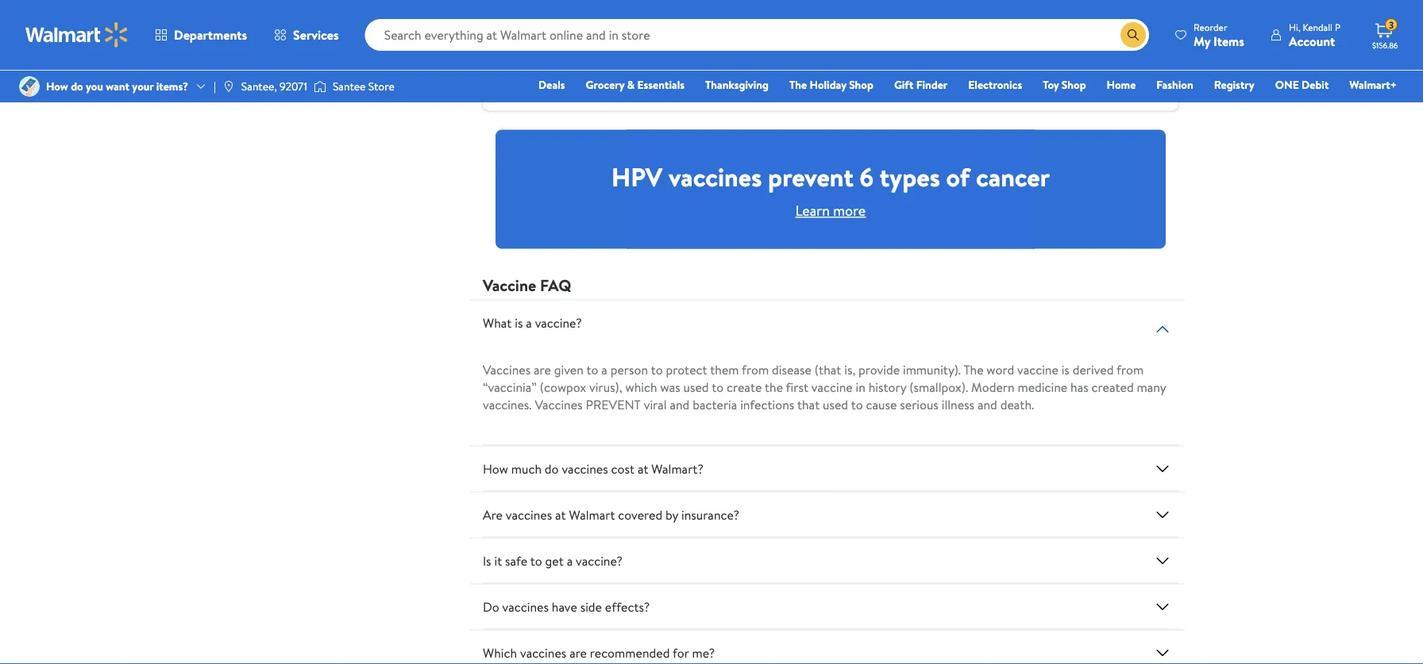 Task type: locate. For each thing, give the bounding box(es) containing it.
hpv vaccines prevent 6 types of cancer learn more
[[612, 159, 1050, 221]]

do left the you
[[71, 79, 83, 94]]

0 horizontal spatial a
[[526, 314, 532, 332]]

how for how much do vaccines cost at walmart?
[[483, 460, 508, 478]]

1 vertical spatial more
[[834, 201, 866, 221]]

are vaccines at walmart covered by insurance?
[[483, 507, 740, 524]]

vaccines
[[483, 361, 531, 379], [535, 396, 583, 414]]

vaccine right word
[[1018, 361, 1059, 379]]

hpv
[[612, 159, 663, 195]]

more
[[545, 71, 570, 87], [834, 201, 866, 221]]

vaccine
[[483, 275, 536, 297]]

0 horizontal spatial do
[[71, 79, 83, 94]]

1 horizontal spatial  image
[[222, 80, 235, 93]]

how left the you
[[46, 79, 68, 94]]

1 vertical spatial how
[[483, 460, 508, 478]]

the left holiday
[[790, 77, 807, 93]]

the
[[765, 379, 783, 396]]

vaccine? right get on the left bottom of the page
[[576, 553, 623, 570]]

vaccines right are
[[506, 507, 552, 524]]

the inside vaccines are given to a person to protect them from disease (that is, provide immunity). the word vaccine is derived from "vaccinia" (cowpox virus), which was used to create the first vaccine in history (smallpox). modern medicine has created many vaccines. vaccines prevent viral and bacteria infections that used to cause serious illness and death.
[[964, 361, 984, 379]]

do right much
[[545, 460, 559, 478]]

have
[[552, 599, 577, 616]]

learn more link
[[796, 201, 866, 221]]

learn
[[515, 71, 542, 87], [796, 201, 830, 221]]

1 horizontal spatial shop
[[1062, 77, 1087, 93]]

 image right 92071
[[314, 79, 326, 95]]

much
[[511, 460, 542, 478]]

36.
[[750, 38, 764, 54]]

more down 60+
[[545, 71, 570, 87]]

get
[[545, 553, 564, 570]]

1 vertical spatial at
[[555, 507, 566, 524]]

deals link
[[532, 76, 572, 93]]

|
[[214, 79, 216, 94]]

for
[[673, 645, 689, 662]]

vaccines down given
[[535, 396, 583, 414]]

do vaccines have side effects?
[[483, 599, 650, 616]]

from right derived
[[1117, 361, 1144, 379]]

walmart+ link
[[1343, 76, 1405, 93]]

home
[[1107, 77, 1136, 93]]

search icon image
[[1127, 29, 1140, 41]]

infections
[[741, 396, 795, 414]]

a left the person
[[602, 361, 608, 379]]

holiday
[[810, 77, 847, 93]]

0 horizontal spatial are
[[534, 361, 551, 379]]

vaccines up vaccines.
[[483, 361, 531, 379]]

2 horizontal spatial  image
[[314, 79, 326, 95]]

grocery
[[586, 77, 625, 93]]

1 horizontal spatial vaccines
[[535, 396, 583, 414]]

gift finder link
[[887, 76, 955, 93]]

safe
[[505, 553, 528, 570]]

1 horizontal spatial more
[[834, 201, 866, 221]]

shop right holiday
[[849, 77, 874, 93]]

one
[[1276, 77, 1300, 93]]

is right the what
[[515, 314, 523, 332]]

0 horizontal spatial  image
[[19, 76, 40, 97]]

more inside the hpv vaccines prevent 6 types of cancer learn more
[[834, 201, 866, 221]]

0 horizontal spatial at
[[555, 507, 566, 524]]

& right grocery
[[627, 77, 635, 93]]

0 vertical spatial at
[[638, 460, 649, 478]]

(cowpox
[[540, 379, 586, 396]]

it
[[495, 553, 502, 570]]

32-
[[734, 38, 750, 54]]

to right the person
[[651, 361, 663, 379]]

how
[[46, 79, 68, 94], [483, 460, 508, 478]]

3
[[1390, 18, 1395, 32]]

vaccine up 60+
[[532, 8, 579, 28]]

1 horizontal spatial vaccine
[[812, 379, 853, 396]]

are vaccines at walmart covered by insurance? image
[[1154, 506, 1173, 525]]

0 vertical spatial are
[[534, 361, 551, 379]]

women
[[631, 38, 666, 54]]

2 shop from the left
[[1062, 77, 1087, 93]]

essentials
[[638, 77, 685, 93]]

are down do vaccines have side effects?
[[570, 645, 587, 662]]

person
[[611, 361, 648, 379]]

& right 60+
[[574, 38, 582, 54]]

are
[[534, 361, 551, 379], [570, 645, 587, 662]]

vaccines right which on the bottom left of the page
[[520, 645, 567, 662]]

vaccines right do
[[503, 599, 549, 616]]

from right them
[[742, 361, 769, 379]]

learn more
[[515, 71, 570, 87]]

gift finder
[[894, 77, 948, 93]]

0 vertical spatial vaccines
[[483, 361, 531, 379]]

vaccines for at
[[506, 507, 552, 524]]

vaccines right hpv
[[669, 159, 762, 195]]

which
[[483, 645, 517, 662]]

at
[[638, 460, 649, 478], [555, 507, 566, 524]]

items?
[[156, 79, 188, 94]]

2 and from the left
[[978, 396, 998, 414]]

your
[[132, 79, 154, 94]]

serious
[[900, 396, 939, 414]]

0 horizontal spatial and
[[670, 396, 690, 414]]

0 horizontal spatial is
[[515, 314, 523, 332]]

store
[[368, 79, 395, 94]]

are left given
[[534, 361, 551, 379]]

1 vertical spatial do
[[545, 460, 559, 478]]

 image
[[19, 76, 40, 97], [314, 79, 326, 95], [222, 80, 235, 93]]

1 vertical spatial &
[[627, 77, 635, 93]]

0 vertical spatial &
[[574, 38, 582, 54]]

0 horizontal spatial shop
[[849, 77, 874, 93]]

is left has
[[1062, 361, 1070, 379]]

is it safe to get a vaccine?
[[483, 553, 623, 570]]

to left get on the left bottom of the page
[[530, 553, 542, 570]]

1 vertical spatial a
[[602, 361, 608, 379]]

virus),
[[590, 379, 623, 396]]

0 vertical spatial vaccine?
[[535, 314, 582, 332]]

used
[[684, 379, 709, 396], [823, 396, 849, 414]]

word
[[987, 361, 1015, 379]]

for adults 60+ & pregnant women during weeks 32-36.
[[502, 38, 764, 54]]

toy
[[1043, 77, 1059, 93]]

2 vertical spatial a
[[567, 553, 573, 570]]

0 horizontal spatial from
[[742, 361, 769, 379]]

1 horizontal spatial is
[[1062, 361, 1070, 379]]

0 horizontal spatial vaccine
[[532, 8, 579, 28]]

learn down adults
[[515, 71, 542, 87]]

1 horizontal spatial a
[[567, 553, 573, 570]]

from
[[742, 361, 769, 379], [1117, 361, 1144, 379]]

1 and from the left
[[670, 396, 690, 414]]

vaccine
[[532, 8, 579, 28], [1018, 361, 1059, 379], [812, 379, 853, 396]]

rsv vaccine. for adults sixty plus and pregnant women during weeks thirty two - thirty six. learn more. image
[[1092, 24, 1179, 111]]

to
[[587, 361, 599, 379], [651, 361, 663, 379], [712, 379, 724, 396], [851, 396, 863, 414], [530, 553, 542, 570]]

0 horizontal spatial learn
[[515, 71, 542, 87]]

toy shop
[[1043, 77, 1087, 93]]

0 horizontal spatial the
[[790, 77, 807, 93]]

is
[[515, 314, 523, 332], [1062, 361, 1070, 379]]

1 vertical spatial are
[[570, 645, 587, 662]]

at right cost
[[638, 460, 649, 478]]

0 vertical spatial how
[[46, 79, 68, 94]]

to left create
[[712, 379, 724, 396]]

rsv vaccine
[[502, 8, 579, 28]]

1 horizontal spatial and
[[978, 396, 998, 414]]

how for how do you want your items?
[[46, 79, 68, 94]]

vaccine left in
[[812, 379, 853, 396]]

 image right |
[[222, 80, 235, 93]]

a
[[526, 314, 532, 332], [602, 361, 608, 379], [567, 553, 573, 570]]

vaccine? down faq on the top left of the page
[[535, 314, 582, 332]]

created
[[1092, 379, 1134, 396]]

0 vertical spatial is
[[515, 314, 523, 332]]

debit
[[1302, 77, 1329, 93]]

what is a vaccine?
[[483, 314, 582, 332]]

and right 'illness'
[[978, 396, 998, 414]]

pregnant
[[585, 38, 628, 54]]

 image left the you
[[19, 76, 40, 97]]

used right the was
[[684, 379, 709, 396]]

1 horizontal spatial how
[[483, 460, 508, 478]]

1 vertical spatial the
[[964, 361, 984, 379]]

&
[[574, 38, 582, 54], [627, 77, 635, 93]]

1 horizontal spatial from
[[1117, 361, 1144, 379]]

vaccines left cost
[[562, 460, 608, 478]]

1 vertical spatial learn
[[796, 201, 830, 221]]

1 vertical spatial vaccines
[[535, 396, 583, 414]]

0 vertical spatial learn
[[515, 71, 542, 87]]

santee store
[[333, 79, 395, 94]]

how left much
[[483, 460, 508, 478]]

used right that
[[823, 396, 849, 414]]

the left word
[[964, 361, 984, 379]]

1 horizontal spatial learn
[[796, 201, 830, 221]]

them
[[710, 361, 739, 379]]

reorder my items
[[1194, 20, 1245, 50]]

more down 6
[[834, 201, 866, 221]]

how much do vaccines cost at walmart? image
[[1154, 460, 1173, 479]]

departments button
[[141, 16, 261, 54]]

covered
[[618, 507, 663, 524]]

0 horizontal spatial how
[[46, 79, 68, 94]]

cause
[[866, 396, 897, 414]]

a right the what
[[526, 314, 532, 332]]

and right viral
[[670, 396, 690, 414]]

2 horizontal spatial a
[[602, 361, 608, 379]]

at left walmart
[[555, 507, 566, 524]]

vaccines inside the hpv vaccines prevent 6 types of cancer learn more
[[669, 159, 762, 195]]

hi,
[[1289, 20, 1301, 34]]

shop right toy
[[1062, 77, 1087, 93]]

1 horizontal spatial the
[[964, 361, 984, 379]]

to right given
[[587, 361, 599, 379]]

a right get on the left bottom of the page
[[567, 553, 573, 570]]

1 horizontal spatial used
[[823, 396, 849, 414]]

0 horizontal spatial more
[[545, 71, 570, 87]]

1 vertical spatial is
[[1062, 361, 1070, 379]]

types
[[880, 159, 941, 195]]

0 vertical spatial more
[[545, 71, 570, 87]]

prevent
[[768, 159, 854, 195]]

what is a vaccine? image
[[1154, 320, 1173, 339]]

learn down prevent
[[796, 201, 830, 221]]

are inside vaccines are given to a person to protect them from disease (that is, provide immunity). the word vaccine is derived from "vaccinia" (cowpox virus), which was used to create the first vaccine in history (smallpox). modern medicine has created many vaccines. vaccines prevent viral and bacteria infections that used to cause serious illness and death.
[[534, 361, 551, 379]]

1 vertical spatial vaccine?
[[576, 553, 623, 570]]

want
[[106, 79, 129, 94]]

1 horizontal spatial &
[[627, 77, 635, 93]]

0 vertical spatial a
[[526, 314, 532, 332]]

walmart?
[[652, 460, 704, 478]]

thanksgiving
[[705, 77, 769, 93]]

derived
[[1073, 361, 1114, 379]]

0 horizontal spatial &
[[574, 38, 582, 54]]



Task type: describe. For each thing, give the bounding box(es) containing it.
"vaccinia"
[[483, 379, 537, 396]]

for
[[502, 38, 518, 54]]

santee,
[[241, 79, 277, 94]]

reorder
[[1194, 20, 1228, 34]]

vaccine faq
[[483, 275, 571, 297]]

1 horizontal spatial at
[[638, 460, 649, 478]]

finder
[[917, 77, 948, 93]]

history
[[869, 379, 907, 396]]

weeks
[[702, 38, 731, 54]]

0 vertical spatial do
[[71, 79, 83, 94]]

electronics link
[[962, 76, 1030, 93]]

learn inside button
[[515, 71, 542, 87]]

santee, 92071
[[241, 79, 307, 94]]

how do you want your items?
[[46, 79, 188, 94]]

 image for how do you want your items?
[[19, 76, 40, 97]]

fashion link
[[1150, 76, 1201, 93]]

services
[[293, 26, 339, 44]]

vaccines for have
[[503, 599, 549, 616]]

registry link
[[1207, 76, 1262, 93]]

me?
[[692, 645, 715, 662]]

santee
[[333, 79, 366, 94]]

gift
[[894, 77, 914, 93]]

death.
[[1001, 396, 1035, 414]]

the holiday shop link
[[783, 76, 881, 93]]

prevent
[[586, 396, 641, 414]]

do vaccines have side effects? image
[[1154, 598, 1173, 617]]

bacteria
[[693, 396, 737, 414]]

that
[[798, 396, 820, 414]]

rsv
[[502, 8, 529, 28]]

do
[[483, 599, 500, 616]]

hi, kendall p account
[[1289, 20, 1341, 50]]

2 horizontal spatial vaccine
[[1018, 361, 1059, 379]]

60+
[[552, 38, 572, 54]]

toy shop link
[[1036, 76, 1094, 93]]

effects?
[[605, 599, 650, 616]]

is it safe to get a vaccine? image
[[1154, 552, 1173, 571]]

recommended
[[590, 645, 670, 662]]

which
[[626, 379, 658, 396]]

more inside button
[[545, 71, 570, 87]]

items
[[1214, 32, 1245, 50]]

6
[[860, 159, 874, 195]]

0 horizontal spatial used
[[684, 379, 709, 396]]

hpv vaccines prevent six types of cancer. learn more. image
[[627, 130, 1035, 249]]

Walmart Site-Wide search field
[[365, 19, 1150, 51]]

what
[[483, 314, 512, 332]]

learn inside the hpv vaccines prevent 6 types of cancer learn more
[[796, 201, 830, 221]]

1 horizontal spatial are
[[570, 645, 587, 662]]

 image for santee store
[[314, 79, 326, 95]]

home link
[[1100, 76, 1143, 93]]

walmart image
[[25, 22, 129, 48]]

to left cause
[[851, 396, 863, 414]]

vaccines for prevent
[[669, 159, 762, 195]]

many
[[1137, 379, 1166, 396]]

illness
[[942, 396, 975, 414]]

registry
[[1214, 77, 1255, 93]]

is
[[483, 553, 491, 570]]

 image for santee, 92071
[[222, 80, 235, 93]]

Search search field
[[365, 19, 1150, 51]]

a inside vaccines are given to a person to protect them from disease (that is, provide immunity). the word vaccine is derived from "vaccinia" (cowpox virus), which was used to create the first vaccine in history (smallpox). modern medicine has created many vaccines. vaccines prevent viral and bacteria infections that used to cause serious illness and death.
[[602, 361, 608, 379]]

medicine
[[1018, 379, 1068, 396]]

given
[[554, 361, 584, 379]]

which vaccines are recommended for me? image
[[1154, 644, 1173, 663]]

is,
[[845, 361, 856, 379]]

are
[[483, 507, 503, 524]]

adults
[[521, 38, 550, 54]]

modern
[[972, 379, 1015, 396]]

services button
[[261, 16, 352, 54]]

disease
[[772, 361, 812, 379]]

vaccines.
[[483, 396, 532, 414]]

1 horizontal spatial do
[[545, 460, 559, 478]]

deals
[[539, 77, 565, 93]]

you
[[86, 79, 103, 94]]

1 from from the left
[[742, 361, 769, 379]]

0 horizontal spatial vaccines
[[483, 361, 531, 379]]

one debit link
[[1269, 76, 1337, 93]]

insurance?
[[682, 507, 740, 524]]

how much do vaccines cost at walmart?
[[483, 460, 704, 478]]

which vaccines are recommended for me?
[[483, 645, 715, 662]]

92071
[[280, 79, 307, 94]]

first
[[786, 379, 809, 396]]

walmart
[[569, 507, 615, 524]]

electronics
[[969, 77, 1023, 93]]

during
[[668, 38, 699, 54]]

the holiday shop
[[790, 77, 874, 93]]

grocery & essentials
[[586, 77, 685, 93]]

departments
[[174, 26, 247, 44]]

0 vertical spatial the
[[790, 77, 807, 93]]

kendall
[[1303, 20, 1333, 34]]

1 shop from the left
[[849, 77, 874, 93]]

one debit
[[1276, 77, 1329, 93]]

viral
[[644, 396, 667, 414]]

$156.86
[[1373, 40, 1399, 50]]

create
[[727, 379, 762, 396]]

walmart+
[[1350, 77, 1397, 93]]

2 from from the left
[[1117, 361, 1144, 379]]

fashion
[[1157, 77, 1194, 93]]

vaccines are given to a person to protect them from disease (that is, provide immunity). the word vaccine is derived from "vaccinia" (cowpox virus), which was used to create the first vaccine in history (smallpox). modern medicine has created many vaccines. vaccines prevent viral and bacteria infections that used to cause serious illness and death.
[[483, 361, 1166, 414]]

cost
[[611, 460, 635, 478]]

in
[[856, 379, 866, 396]]

is inside vaccines are given to a person to protect them from disease (that is, provide immunity). the word vaccine is derived from "vaccinia" (cowpox virus), which was used to create the first vaccine in history (smallpox). modern medicine has created many vaccines. vaccines prevent viral and bacteria infections that used to cause serious illness and death.
[[1062, 361, 1070, 379]]

cancer
[[976, 159, 1050, 195]]

p
[[1335, 20, 1341, 34]]

vaccines for are
[[520, 645, 567, 662]]



Task type: vqa. For each thing, say whether or not it's contained in the screenshot.
'Pickup Check Nearby'
no



